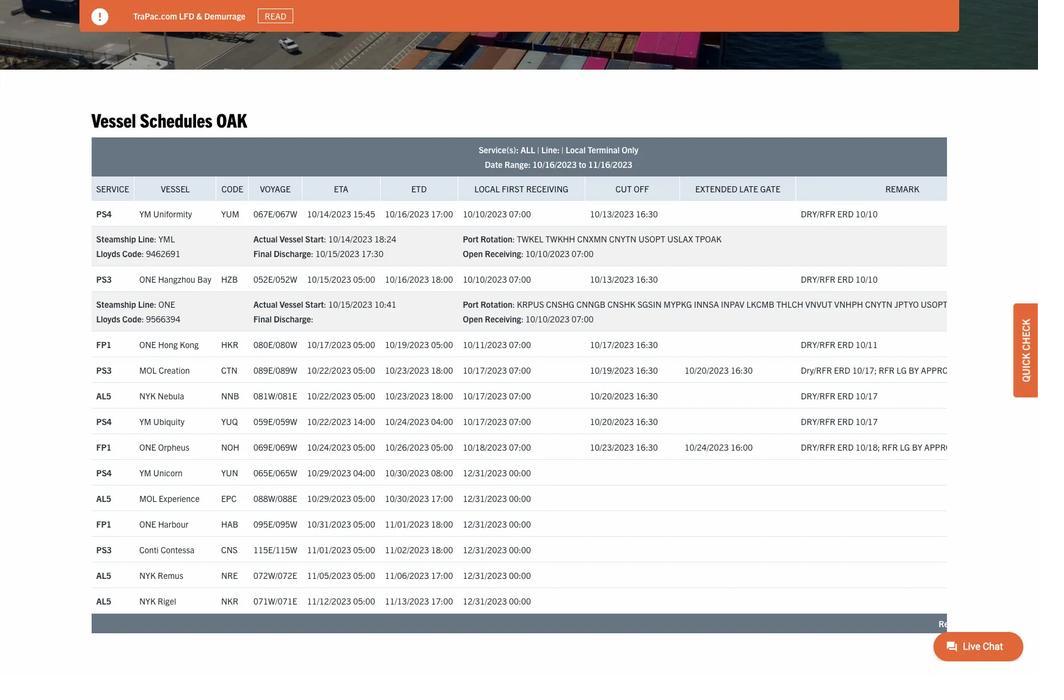 Task type: describe. For each thing, give the bounding box(es) containing it.
dry/rfr erd 10/17 for 10/23/2023 18:00
[[801, 390, 878, 401]]

10/29/2023 05:00
[[307, 493, 375, 504]]

actual for actual vessel start : 10/15/2023 10:41 final discharge :
[[253, 299, 278, 310]]

voyage
[[260, 183, 291, 194]]

cnytn inside "port rotation : twkel twkhh cnxmn cnytn usopt uslax tpoak open receiving : 10/10/2023 07:00"
[[609, 233, 636, 244]]

usopt inside "port rotation : twkel twkhh cnxmn cnytn usopt uslax tpoak open receiving : 10/10/2023 07:00"
[[638, 233, 665, 244]]

first
[[502, 183, 524, 194]]

10/24/2023 for 10/24/2023 16:00
[[685, 441, 729, 452]]

records displayed :
[[939, 618, 1014, 629]]

115e/115w
[[253, 544, 297, 555]]

etd
[[411, 183, 427, 194]]

10/10/2023 07:00 for 17:00
[[463, 208, 531, 219]]

05:00 up 08:00
[[431, 441, 453, 452]]

17:00 for 10/30/2023 17:00
[[431, 493, 453, 504]]

10/29/2023 04:00
[[307, 467, 375, 478]]

0 vertical spatial 10/20/2023
[[685, 365, 729, 376]]

10/23/2023 18:00 for 089e/089w
[[385, 365, 453, 376]]

12/31/2023 for 11/02/2023 18:00
[[463, 544, 507, 555]]

16:30 for 089e/089w
[[636, 365, 658, 376]]

069e/069w
[[253, 441, 297, 452]]

al5 for nyk rigel
[[96, 595, 111, 606]]

code for : yml
[[122, 248, 142, 259]]

: up the 10/15/2023 05:00
[[311, 248, 313, 259]]

10/22/2023 for 059e/059w
[[307, 416, 351, 427]]

1 | from the left
[[537, 144, 539, 155]]

10/17/2023 07:00 for 081w/081e
[[463, 390, 531, 401]]

04:00 for 10/29/2023 04:00
[[353, 467, 375, 478]]

10/16/2023 18:00
[[385, 273, 453, 284]]

5 18:00 from the top
[[431, 544, 453, 555]]

10/30/2023 for 10/30/2023 17:00
[[385, 493, 429, 504]]

065e/065w
[[253, 467, 297, 478]]

one orpheus
[[139, 441, 189, 452]]

lloyds for steamship line : one lloyds code : 9566394
[[96, 313, 120, 324]]

12/31/2023 00:00 for 10/30/2023 17:00
[[463, 493, 531, 504]]

mol creation
[[139, 365, 190, 376]]

10/29/2023 for 10/29/2023 05:00
[[307, 493, 351, 504]]

receiving inside "port rotation : twkel twkhh cnxmn cnytn usopt uslax tpoak open receiving : 10/10/2023 07:00"
[[485, 248, 521, 259]]

steamship line : yml lloyds code : 9462691
[[96, 233, 180, 259]]

jptyo
[[894, 299, 919, 310]]

date
[[485, 159, 503, 170]]

erd for 089e/089w
[[834, 365, 850, 376]]

067e/067w
[[253, 208, 297, 219]]

vnhph
[[834, 299, 863, 310]]

11/13/2023 17:00
[[385, 595, 453, 606]]

cut off
[[616, 183, 649, 194]]

07:00 for 069e/069w
[[509, 441, 531, 452]]

10/16/2023 for 10/16/2023 18:00
[[385, 273, 429, 284]]

yml
[[158, 233, 175, 244]]

by for 10/18;
[[912, 441, 922, 452]]

start for : 10/15/2023 17:30
[[305, 233, 324, 244]]

experience
[[159, 493, 200, 504]]

10/24/2023 04:00
[[385, 416, 453, 427]]

sgsin
[[638, 299, 662, 310]]

2 vertical spatial 10/23/2023
[[590, 441, 634, 452]]

11/02/2023
[[385, 544, 429, 555]]

: right the displayed
[[1010, 618, 1012, 629]]

10/16/2023 17:00
[[385, 208, 453, 219]]

11/06/2023 17:00
[[385, 570, 453, 581]]

dry/rfr erd 10/18; rfr lg by approval
[[801, 441, 966, 452]]

vessel inside actual vessel start : 10/15/2023 10:41 final discharge :
[[279, 299, 303, 310]]

dry/rfr
[[801, 365, 832, 376]]

17:30
[[361, 248, 384, 259]]

trapac.com lfd & demurrage
[[133, 10, 245, 21]]

07:00 for 080e/080w
[[509, 339, 531, 350]]

hong
[[158, 339, 178, 350]]

rfr for 10/18;
[[882, 441, 898, 452]]

discharge for : 10/15/2023 17:30
[[274, 248, 311, 259]]

10/17/2023 07:00 for 089e/089w
[[463, 365, 531, 376]]

: left 9566394
[[142, 313, 144, 324]]

0 vertical spatial code
[[221, 183, 243, 194]]

: down 10/14/2023 15:45 on the top left
[[324, 233, 326, 244]]

krpus
[[517, 299, 544, 310]]

erd for 069e/069w
[[837, 441, 854, 452]]

07:00 for 059e/059w
[[509, 416, 531, 427]]

ym ubiquity
[[139, 416, 184, 427]]

dry/rfr erd 10/17; rfr lg by approval
[[801, 365, 963, 376]]

17:00 for 11/06/2023 17:00
[[431, 570, 453, 581]]

rotation for : twkel twkhh cnxmn cnytn usopt uslax tpoak
[[481, 233, 512, 244]]

10/31/2023 05:00
[[307, 518, 375, 529]]

: up 10/17/2023 05:00
[[311, 313, 313, 324]]

07:00 for 089e/089w
[[509, 365, 531, 376]]

12/31/2023 for 10/30/2023 08:00
[[463, 467, 507, 478]]

rfr for 10/17;
[[879, 365, 895, 376]]

10/10 for 10/16/2023 18:00
[[856, 273, 878, 284]]

08:00
[[431, 467, 453, 478]]

0 vertical spatial 10/14/2023
[[307, 208, 351, 219]]

lloyds for steamship line : yml lloyds code : 9462691
[[96, 248, 120, 259]]

check
[[1020, 319, 1032, 350]]

vnvut
[[805, 299, 832, 310]]

rigel
[[158, 595, 176, 606]]

receiving inside port rotation : krpus cnshg cnngb cnshk sgsin mypkg innsa inpav lkcmb thlch vnvut vnhph cnytn jptyo usopt uslax tpoak open receiving : 10/10/2023 07:00
[[485, 313, 521, 324]]

12/31/2023 for 10/30/2023 17:00
[[463, 493, 507, 504]]

al5 for mol experience
[[96, 493, 111, 504]]

11/01/2023 for 11/01/2023 05:00
[[307, 544, 351, 555]]

trapac.com
[[133, 10, 177, 21]]

10/15/2023 inside actual vessel start : 10/14/2023 18:24 final discharge : 10/15/2023 17:30
[[315, 248, 359, 259]]

081w/081e
[[253, 390, 297, 401]]

bay
[[197, 273, 211, 284]]

9462691
[[146, 248, 180, 259]]

12/31/2023 for 11/13/2023 17:00
[[463, 595, 507, 606]]

cnytn inside port rotation : krpus cnshg cnngb cnshk sgsin mypkg innsa inpav lkcmb thlch vnvut vnhph cnytn jptyo usopt uslax tpoak open receiving : 10/10/2023 07:00
[[865, 299, 893, 310]]

to
[[579, 159, 586, 170]]

07:00 for 067e/067w
[[509, 208, 531, 219]]

by for 10/17;
[[909, 365, 919, 376]]

mol experience
[[139, 493, 200, 504]]

nyk for nyk remus
[[139, 570, 156, 581]]

10/20/2023 16:30 for 04:00
[[590, 416, 658, 427]]

10/22/2023 05:00 for 081w/081e
[[307, 390, 375, 401]]

07:00 for 081w/081e
[[509, 390, 531, 401]]

extended
[[695, 183, 737, 194]]

10/24/2023 05:00
[[307, 441, 375, 452]]

10/30/2023 for 10/30/2023 08:00
[[385, 467, 429, 478]]

final for actual vessel start : 10/14/2023 18:24 final discharge : 10/15/2023 17:30
[[253, 248, 272, 259]]

ym for ym uniformity
[[139, 208, 151, 219]]

052e/052w
[[253, 273, 297, 284]]

10/22/2023 14:00
[[307, 416, 375, 427]]

open inside "port rotation : twkel twkhh cnxmn cnytn usopt uslax tpoak open receiving : 10/10/2023 07:00"
[[463, 248, 483, 259]]

080e/080w
[[253, 339, 297, 350]]

10/31/2023
[[307, 518, 351, 529]]

ps3 for conti contessa
[[96, 544, 112, 555]]

one inside steamship line : one lloyds code : 9566394
[[158, 299, 175, 310]]

lkcmb
[[746, 299, 774, 310]]

line for 9566394
[[138, 299, 154, 310]]

dry/rfr for 10/16/2023 18:00
[[801, 273, 835, 284]]

0 horizontal spatial local
[[474, 183, 500, 194]]

terminal
[[588, 144, 620, 155]]

ps3 for mol creation
[[96, 365, 112, 376]]

ctn
[[221, 365, 237, 376]]

quick
[[1020, 353, 1032, 382]]

10/18/2023 07:00
[[463, 441, 531, 452]]

read
[[264, 10, 286, 21]]

11/05/2023 05:00
[[307, 570, 375, 581]]

11/13/2023
[[385, 595, 429, 606]]

10/30/2023 17:00
[[385, 493, 453, 504]]

steamship for steamship line : one lloyds code : 9566394
[[96, 299, 136, 310]]

10/10 for 10/16/2023 17:00
[[856, 208, 878, 219]]

10/23/2023 for 089e/089w
[[385, 365, 429, 376]]

orpheus
[[158, 441, 189, 452]]

10/15/2023 inside actual vessel start : 10/15/2023 10:41 final discharge :
[[328, 299, 372, 310]]

dry/rfr erd 10/11
[[801, 339, 878, 350]]

&
[[196, 10, 202, 21]]

00:00 for 11/06/2023 17:00
[[509, 570, 531, 581]]

088w/088e
[[253, 493, 297, 504]]

cnshg
[[546, 299, 574, 310]]

cns
[[221, 544, 238, 555]]

twkhh
[[545, 233, 575, 244]]

12/31/2023 00:00 for 10/30/2023 08:00
[[463, 467, 531, 478]]

one harbour
[[139, 518, 188, 529]]

05:00 for 115e/115w
[[353, 544, 375, 555]]

local first receiving
[[474, 183, 568, 194]]

10/19/2023 for 10/19/2023 16:30
[[590, 365, 634, 376]]

port for port rotation : twkel twkhh cnxmn cnytn usopt uslax tpoak open receiving : 10/10/2023 07:00
[[463, 233, 479, 244]]

071w/071e
[[253, 595, 297, 606]]

10/20/2023 for 10/24/2023 04:00
[[590, 416, 634, 427]]

11/02/2023 18:00
[[385, 544, 453, 555]]

dry/rfr for 10/16/2023 17:00
[[801, 208, 835, 219]]

059e/059w
[[253, 416, 297, 427]]

gate
[[760, 183, 780, 194]]

05:00 for 072w/072e
[[353, 570, 375, 581]]

: down twkel
[[521, 248, 524, 259]]

port rotation : twkel twkhh cnxmn cnytn usopt uslax tpoak open receiving : 10/10/2023 07:00
[[463, 233, 722, 259]]

10/23/2023 18:00 for 081w/081e
[[385, 390, 453, 401]]

nyk for nyk nebula
[[139, 390, 156, 401]]

ym for ym unicorn
[[139, 467, 151, 478]]

12/31/2023 00:00 for 11/01/2023 18:00
[[463, 518, 531, 529]]

: left the yml
[[154, 233, 156, 244]]

: left krpus at top
[[512, 299, 515, 310]]

lg for 10/17;
[[897, 365, 907, 376]]

cnxmn
[[577, 233, 607, 244]]

072w/072e
[[253, 570, 297, 581]]

10/17/2023 for 089e/089w
[[463, 365, 507, 376]]

ubiquity
[[153, 416, 184, 427]]

dry/rfr erd 10/10 for 10/16/2023 18:00
[[801, 273, 878, 284]]

10:41
[[374, 299, 396, 310]]



Task type: vqa. For each thing, say whether or not it's contained in the screenshot.
16:30 associated with 052E/052W
yes



Task type: locate. For each thing, give the bounding box(es) containing it.
1 vertical spatial cnytn
[[865, 299, 893, 310]]

0 vertical spatial dry/rfr erd 10/10
[[801, 208, 878, 219]]

quick check
[[1020, 319, 1032, 382]]

line
[[138, 233, 154, 244], [138, 299, 154, 310]]

0 vertical spatial receiving
[[526, 183, 568, 194]]

2 12/31/2023 from the top
[[463, 493, 507, 504]]

1 12/31/2023 00:00 from the top
[[463, 467, 531, 478]]

start down 10/14/2023 15:45 on the top left
[[305, 233, 324, 244]]

10/14/2023 15:45
[[307, 208, 375, 219]]

line inside steamship line : yml lloyds code : 9462691
[[138, 233, 154, 244]]

4 12/31/2023 from the top
[[463, 544, 507, 555]]

6 00:00 from the top
[[509, 595, 531, 606]]

3 10/22/2023 from the top
[[307, 416, 351, 427]]

0 vertical spatial 10/10
[[856, 208, 878, 219]]

2 line from the top
[[138, 299, 154, 310]]

steamship inside steamship line : yml lloyds code : 9462691
[[96, 233, 136, 244]]

receiving up 10/11/2023 07:00
[[485, 313, 521, 324]]

tpoak
[[695, 233, 722, 244], [977, 299, 1004, 310]]

final inside actual vessel start : 10/15/2023 10:41 final discharge :
[[253, 313, 272, 324]]

1 rotation from the top
[[481, 233, 512, 244]]

0 vertical spatial 10/23/2023 18:00
[[385, 365, 453, 376]]

solid image
[[91, 9, 108, 26]]

2 vertical spatial 10/17/2023 07:00
[[463, 416, 531, 427]]

1 vertical spatial 10/17/2023 07:00
[[463, 390, 531, 401]]

6 12/31/2023 from the top
[[463, 595, 507, 606]]

07:00 for 052e/052w
[[509, 273, 531, 284]]

ps3
[[96, 273, 112, 284], [96, 365, 112, 376], [96, 544, 112, 555]]

discharge inside actual vessel start : 10/14/2023 18:24 final discharge : 10/15/2023 17:30
[[274, 248, 311, 259]]

1 10/13/2023 from the top
[[590, 208, 634, 219]]

1 vertical spatial line
[[138, 299, 154, 310]]

start inside actual vessel start : 10/15/2023 10:41 final discharge :
[[305, 299, 324, 310]]

1 vertical spatial 04:00
[[353, 467, 375, 478]]

0 horizontal spatial cnytn
[[609, 233, 636, 244]]

discharge up "080e/080w"
[[274, 313, 311, 324]]

fp1
[[96, 339, 111, 350], [96, 441, 111, 452], [96, 518, 111, 529]]

10/16/2023 down the etd
[[385, 208, 429, 219]]

1 vertical spatial 10/16/2023
[[385, 208, 429, 219]]

04:00 down 10/24/2023 05:00
[[353, 467, 375, 478]]

| right all
[[537, 144, 539, 155]]

al5 for nyk nebula
[[96, 390, 111, 401]]

cnngb
[[576, 299, 606, 310]]

uslax inside "port rotation : twkel twkhh cnxmn cnytn usopt uslax tpoak open receiving : 10/10/2023 07:00"
[[667, 233, 693, 244]]

fp1 down steamship line : one lloyds code : 9566394
[[96, 339, 111, 350]]

10/10/2023 inside "port rotation : twkel twkhh cnxmn cnytn usopt uslax tpoak open receiving : 10/10/2023 07:00"
[[525, 248, 570, 259]]

2 vertical spatial 10/16/2023
[[385, 273, 429, 284]]

vessel schedules oak
[[91, 107, 247, 131]]

11/01/2023 18:00
[[385, 518, 453, 529]]

2 discharge from the top
[[274, 313, 311, 324]]

10/13/2023 16:30 up cnshk
[[590, 273, 658, 284]]

2 dry/rfr from the top
[[801, 273, 835, 284]]

07:00 inside port rotation : krpus cnshg cnngb cnshk sgsin mypkg innsa inpav lkcmb thlch vnvut vnhph cnytn jptyo usopt uslax tpoak open receiving : 10/10/2023 07:00
[[572, 313, 594, 324]]

nyk rigel
[[139, 595, 176, 606]]

displayed
[[971, 618, 1008, 629]]

2 vertical spatial fp1
[[96, 518, 111, 529]]

3 18:00 from the top
[[431, 390, 453, 401]]

10/13/2023 for 10/16/2023 18:00
[[590, 273, 634, 284]]

00:00 for 10/30/2023 17:00
[[509, 493, 531, 504]]

4 al5 from the top
[[96, 595, 111, 606]]

2 vertical spatial ps3
[[96, 544, 112, 555]]

rotation inside "port rotation : twkel twkhh cnxmn cnytn usopt uslax tpoak open receiving : 10/10/2023 07:00"
[[481, 233, 512, 244]]

oak
[[216, 107, 247, 131]]

only
[[622, 144, 639, 155]]

actual vessel start : 10/14/2023 18:24 final discharge : 10/15/2023 17:30
[[253, 233, 396, 259]]

port inside port rotation : krpus cnshg cnngb cnshk sgsin mypkg innsa inpav lkcmb thlch vnvut vnhph cnytn jptyo usopt uslax tpoak open receiving : 10/10/2023 07:00
[[463, 299, 479, 310]]

10/10/2023 07:00 down first
[[463, 208, 531, 219]]

1 17:00 from the top
[[431, 208, 453, 219]]

10/22/2023 05:00 up 10/22/2023 14:00
[[307, 390, 375, 401]]

16:30 for 080e/080w
[[636, 339, 658, 350]]

rfr right 10/17;
[[879, 365, 895, 376]]

18:00 for 10/13/2023 16:30
[[431, 273, 453, 284]]

1 10/13/2023 16:30 from the top
[[590, 208, 658, 219]]

0 vertical spatial steamship
[[96, 233, 136, 244]]

2 10/13/2023 from the top
[[590, 273, 634, 284]]

1 vertical spatial ps4
[[96, 416, 112, 427]]

10/13/2023 down cut
[[590, 208, 634, 219]]

10/17/2023 for 059e/059w
[[463, 416, 507, 427]]

dry/rfr for 10/24/2023 04:00
[[801, 416, 835, 427]]

actual for actual vessel start : 10/14/2023 18:24 final discharge : 10/15/2023 17:30
[[253, 233, 278, 244]]

0 vertical spatial 10/10/2023 07:00
[[463, 208, 531, 219]]

dry/rfr erd 10/17 down the dry/rfr
[[801, 390, 878, 401]]

10/15/2023 down actual vessel start : 10/14/2023 18:24 final discharge : 10/15/2023 17:30
[[307, 273, 351, 284]]

nyk remus
[[139, 570, 183, 581]]

3 al5 from the top
[[96, 570, 111, 581]]

0 vertical spatial 10/17
[[856, 390, 878, 401]]

1 10/22/2023 from the top
[[307, 365, 351, 376]]

ps4 left "ym ubiquity"
[[96, 416, 112, 427]]

0 vertical spatial ps3
[[96, 273, 112, 284]]

2 10/17/2023 07:00 from the top
[[463, 390, 531, 401]]

3 fp1 from the top
[[96, 518, 111, 529]]

10/16/2023 for 10/16/2023 17:00
[[385, 208, 429, 219]]

1 10/29/2023 from the top
[[307, 467, 351, 478]]

10/20/2023 16:30 down 10/19/2023 16:30
[[590, 390, 658, 401]]

2 10/10/2023 07:00 from the top
[[463, 273, 531, 284]]

ps4 for ym unicorn
[[96, 467, 112, 478]]

rotation left krpus at top
[[481, 299, 512, 310]]

1 vertical spatial nyk
[[139, 570, 156, 581]]

local inside service(s): all | line: | local terminal only date range: 10/16/2023 to 11/16/2023
[[566, 144, 586, 155]]

0 vertical spatial line
[[138, 233, 154, 244]]

lloyds left 9566394
[[96, 313, 120, 324]]

4 dry/rfr from the top
[[801, 390, 835, 401]]

12/31/2023 00:00 for 11/13/2023 17:00
[[463, 595, 531, 606]]

1 open from the top
[[463, 248, 483, 259]]

16:30 for 052e/052w
[[636, 273, 658, 284]]

10/23/2023
[[385, 365, 429, 376], [385, 390, 429, 401], [590, 441, 634, 452]]

harbour
[[158, 518, 188, 529]]

usopt down off
[[638, 233, 665, 244]]

10/22/2023 05:00 down 10/17/2023 05:00
[[307, 365, 375, 376]]

nkr
[[221, 595, 238, 606]]

10/22/2023 up 10/22/2023 14:00
[[307, 390, 351, 401]]

2 10/30/2023 from the top
[[385, 493, 429, 504]]

2 18:00 from the top
[[431, 365, 453, 376]]

2 vertical spatial ym
[[139, 467, 151, 478]]

095e/095w
[[253, 518, 297, 529]]

lg right 10/17;
[[897, 365, 907, 376]]

0 vertical spatial 10/15/2023
[[315, 248, 359, 259]]

lg right 10/18; at the right of page
[[900, 441, 910, 452]]

1 vertical spatial usopt
[[921, 299, 948, 310]]

2 rotation from the top
[[481, 299, 512, 310]]

steamship line : one lloyds code : 9566394
[[96, 299, 180, 324]]

3 12/31/2023 from the top
[[463, 518, 507, 529]]

15:45
[[353, 208, 375, 219]]

3 ps4 from the top
[[96, 467, 112, 478]]

1 mol from the top
[[139, 365, 157, 376]]

4 12/31/2023 00:00 from the top
[[463, 544, 531, 555]]

1 horizontal spatial |
[[562, 144, 564, 155]]

10/14/2023
[[307, 208, 351, 219], [328, 233, 372, 244]]

10/23/2023 for 081w/081e
[[385, 390, 429, 401]]

final inside actual vessel start : 10/14/2023 18:24 final discharge : 10/15/2023 17:30
[[253, 248, 272, 259]]

04:00
[[431, 416, 453, 427], [353, 467, 375, 478]]

1 ym from the top
[[139, 208, 151, 219]]

18:00 for 10/19/2023 16:30
[[431, 365, 453, 376]]

2 12/31/2023 00:00 from the top
[[463, 493, 531, 504]]

2 al5 from the top
[[96, 493, 111, 504]]

10/10/2023 inside port rotation : krpus cnshg cnngb cnshk sgsin mypkg innsa inpav lkcmb thlch vnvut vnhph cnytn jptyo usopt uslax tpoak open receiving : 10/10/2023 07:00
[[525, 313, 570, 324]]

discharge up 052e/052w
[[274, 248, 311, 259]]

1 start from the top
[[305, 233, 324, 244]]

05:00 up 11/01/2023 05:00
[[353, 518, 375, 529]]

service(s): all | line: | local terminal only date range: 10/16/2023 to 11/16/2023
[[479, 144, 639, 170]]

12/31/2023 for 11/06/2023 17:00
[[463, 570, 507, 581]]

port for port rotation : krpus cnshg cnngb cnshk sgsin mypkg innsa inpav lkcmb thlch vnvut vnhph cnytn jptyo usopt uslax tpoak open receiving : 10/10/2023 07:00
[[463, 299, 479, 310]]

05:00 down the 14:00
[[353, 441, 375, 452]]

lloyds inside steamship line : yml lloyds code : 9462691
[[96, 248, 120, 259]]

07:00 inside "port rotation : twkel twkhh cnxmn cnytn usopt uslax tpoak open receiving : 10/10/2023 07:00"
[[572, 248, 594, 259]]

10/14/2023 down eta
[[307, 208, 351, 219]]

code inside steamship line : one lloyds code : 9566394
[[122, 313, 142, 324]]

10/22/2023 05:00
[[307, 365, 375, 376], [307, 390, 375, 401]]

start down the 10/15/2023 05:00
[[305, 299, 324, 310]]

al5 for nyk remus
[[96, 570, 111, 581]]

1 vertical spatial ym
[[139, 416, 151, 427]]

10/19/2023 down 10:41
[[385, 339, 429, 350]]

port inside "port rotation : twkel twkhh cnxmn cnytn usopt uslax tpoak open receiving : 10/10/2023 07:00"
[[463, 233, 479, 244]]

erd for 052e/052w
[[837, 273, 854, 284]]

: down krpus at top
[[521, 313, 524, 324]]

2 10/22/2023 05:00 from the top
[[307, 390, 375, 401]]

discharge inside actual vessel start : 10/15/2023 10:41 final discharge :
[[274, 313, 311, 324]]

14:00
[[353, 416, 375, 427]]

12/31/2023 for 11/01/2023 18:00
[[463, 518, 507, 529]]

10/23/2023 16:30
[[590, 441, 658, 452]]

10/19/2023 down 10/17/2023 16:30
[[590, 365, 634, 376]]

1 actual from the top
[[253, 233, 278, 244]]

10/10/2023 07:00 for 18:00
[[463, 273, 531, 284]]

tpoak down extended
[[695, 233, 722, 244]]

off
[[634, 183, 649, 194]]

5 dry/rfr from the top
[[801, 416, 835, 427]]

tpoak inside "port rotation : twkel twkhh cnxmn cnytn usopt uslax tpoak open receiving : 10/10/2023 07:00"
[[695, 233, 722, 244]]

5 00:00 from the top
[[509, 570, 531, 581]]

11/06/2023
[[385, 570, 429, 581]]

2 open from the top
[[463, 313, 483, 324]]

by right 10/17;
[[909, 365, 919, 376]]

2 horizontal spatial 10/24/2023
[[685, 441, 729, 452]]

:
[[154, 233, 156, 244], [324, 233, 326, 244], [512, 233, 515, 244], [142, 248, 144, 259], [311, 248, 313, 259], [521, 248, 524, 259], [154, 299, 156, 310], [324, 299, 326, 310], [512, 299, 515, 310], [142, 313, 144, 324], [311, 313, 313, 324], [521, 313, 524, 324], [1010, 618, 1012, 629]]

2 10/23/2023 18:00 from the top
[[385, 390, 453, 401]]

ym left unicorn
[[139, 467, 151, 478]]

1 vertical spatial dry/rfr erd 10/10
[[801, 273, 878, 284]]

1 10/22/2023 05:00 from the top
[[307, 365, 375, 376]]

10/24/2023 up 10/29/2023 04:00
[[307, 441, 351, 452]]

0 horizontal spatial uslax
[[667, 233, 693, 244]]

: down the 10/15/2023 05:00
[[324, 299, 326, 310]]

2 nyk from the top
[[139, 570, 156, 581]]

1 horizontal spatial usopt
[[921, 299, 948, 310]]

2 ps3 from the top
[[96, 365, 112, 376]]

final up 052e/052w
[[253, 248, 272, 259]]

1 ps4 from the top
[[96, 208, 112, 219]]

one up 9566394
[[158, 299, 175, 310]]

0 vertical spatial ym
[[139, 208, 151, 219]]

uniformity
[[153, 208, 192, 219]]

10/20/2023 16:30 down port rotation : krpus cnshg cnngb cnshk sgsin mypkg innsa inpav lkcmb thlch vnvut vnhph cnytn jptyo usopt uslax tpoak open receiving : 10/10/2023 07:00
[[685, 365, 753, 376]]

1 horizontal spatial 11/01/2023
[[385, 518, 429, 529]]

3 00:00 from the top
[[509, 518, 531, 529]]

1 dry/rfr from the top
[[801, 208, 835, 219]]

11/16/2023
[[588, 159, 632, 170]]

uslax inside port rotation : krpus cnshg cnngb cnshk sgsin mypkg innsa inpav lkcmb thlch vnvut vnhph cnytn jptyo usopt uslax tpoak open receiving : 10/10/2023 07:00
[[950, 299, 976, 310]]

0 vertical spatial rfr
[[879, 365, 895, 376]]

1 vertical spatial 10/23/2023 18:00
[[385, 390, 453, 401]]

2 fp1 from the top
[[96, 441, 111, 452]]

al5
[[96, 390, 111, 401], [96, 493, 111, 504], [96, 570, 111, 581], [96, 595, 111, 606]]

code up yum
[[221, 183, 243, 194]]

18:00 for 10/20/2023 16:30
[[431, 390, 453, 401]]

10/20/2023 16:30 for 18:00
[[590, 390, 658, 401]]

1 horizontal spatial 10/19/2023
[[590, 365, 634, 376]]

actual inside actual vessel start : 10/15/2023 10:41 final discharge :
[[253, 299, 278, 310]]

10/26/2023
[[385, 441, 429, 452]]

10/26/2023 05:00
[[385, 441, 453, 452]]

0 vertical spatial 04:00
[[431, 416, 453, 427]]

1 vertical spatial discharge
[[274, 313, 311, 324]]

ps3 left mol creation
[[96, 365, 112, 376]]

0 vertical spatial 10/23/2023
[[385, 365, 429, 376]]

by right 10/18; at the right of page
[[912, 441, 922, 452]]

1 10/10/2023 07:00 from the top
[[463, 208, 531, 219]]

10/14/2023 up "17:30"
[[328, 233, 372, 244]]

ym for ym ubiquity
[[139, 416, 151, 427]]

10/15/2023 down the 10/15/2023 05:00
[[328, 299, 372, 310]]

10/13/2023 for 10/16/2023 17:00
[[590, 208, 634, 219]]

0 vertical spatial mol
[[139, 365, 157, 376]]

yun
[[221, 467, 238, 478]]

final up "080e/080w"
[[253, 313, 272, 324]]

nyk for nyk rigel
[[139, 595, 156, 606]]

11/01/2023 down "10/31/2023"
[[307, 544, 351, 555]]

10/24/2023 up 10/26/2023
[[385, 416, 429, 427]]

dry/rfr erd 10/17 for 10/24/2023 04:00
[[801, 416, 878, 427]]

1 steamship from the top
[[96, 233, 136, 244]]

demurrage
[[204, 10, 245, 21]]

steamship
[[96, 233, 136, 244], [96, 299, 136, 310]]

5 12/31/2023 00:00 from the top
[[463, 570, 531, 581]]

2 vertical spatial receiving
[[485, 313, 521, 324]]

port rotation : krpus cnshg cnngb cnshk sgsin mypkg innsa inpav lkcmb thlch vnvut vnhph cnytn jptyo usopt uslax tpoak open receiving : 10/10/2023 07:00
[[463, 299, 1004, 324]]

0 vertical spatial approval
[[921, 365, 963, 376]]

5 12/31/2023 from the top
[[463, 570, 507, 581]]

05:00
[[353, 273, 375, 284], [353, 339, 375, 350], [431, 339, 453, 350], [353, 365, 375, 376], [353, 390, 375, 401], [353, 441, 375, 452], [431, 441, 453, 452], [353, 493, 375, 504], [353, 518, 375, 529], [353, 544, 375, 555], [353, 570, 375, 581], [353, 595, 375, 606]]

discharge
[[274, 248, 311, 259], [274, 313, 311, 324]]

0 horizontal spatial 11/01/2023
[[307, 544, 351, 555]]

1 horizontal spatial uslax
[[950, 299, 976, 310]]

port up 10/11/2023
[[463, 299, 479, 310]]

0 vertical spatial fp1
[[96, 339, 111, 350]]

1 vertical spatial uslax
[[950, 299, 976, 310]]

code for : one
[[122, 313, 142, 324]]

lloyds left 9462691
[[96, 248, 120, 259]]

0 vertical spatial 10/22/2023
[[307, 365, 351, 376]]

0 vertical spatial 10/19/2023
[[385, 339, 429, 350]]

05:00 left 10/11/2023
[[431, 339, 453, 350]]

rfr
[[879, 365, 895, 376], [882, 441, 898, 452]]

0 vertical spatial rotation
[[481, 233, 512, 244]]

00:00 for 11/01/2023 18:00
[[509, 518, 531, 529]]

hangzhou
[[158, 273, 195, 284]]

2 10/29/2023 from the top
[[307, 493, 351, 504]]

1 vertical spatial open
[[463, 313, 483, 324]]

1 vertical spatial 10/14/2023
[[328, 233, 372, 244]]

extended late gate
[[695, 183, 780, 194]]

one left harbour
[[139, 518, 156, 529]]

0 vertical spatial local
[[566, 144, 586, 155]]

1 vertical spatial 11/01/2023
[[307, 544, 351, 555]]

1 10/10 from the top
[[856, 208, 878, 219]]

10/29/2023 for 10/29/2023 04:00
[[307, 467, 351, 478]]

2 mol from the top
[[139, 493, 157, 504]]

1 vertical spatial receiving
[[485, 248, 521, 259]]

read link
[[257, 8, 293, 23]]

line for 9462691
[[138, 233, 154, 244]]

0 vertical spatial open
[[463, 248, 483, 259]]

0 vertical spatial 10/20/2023 16:30
[[685, 365, 753, 376]]

rotation inside port rotation : krpus cnshg cnngb cnshk sgsin mypkg innsa inpav lkcmb thlch vnvut vnhph cnytn jptyo usopt uslax tpoak open receiving : 10/10/2023 07:00
[[481, 299, 512, 310]]

rotation
[[481, 233, 512, 244], [481, 299, 512, 310]]

mol down ym unicorn
[[139, 493, 157, 504]]

10/16/2023 down line:
[[533, 159, 577, 170]]

dry/rfr for 10/23/2023 18:00
[[801, 390, 835, 401]]

12/31/2023 00:00 for 11/02/2023 18:00
[[463, 544, 531, 555]]

10/17 for 10/23/2023 18:00
[[856, 390, 878, 401]]

1 vertical spatial 10/10/2023 07:00
[[463, 273, 531, 284]]

4 17:00 from the top
[[431, 595, 453, 606]]

2 start from the top
[[305, 299, 324, 310]]

10/14/2023 inside actual vessel start : 10/14/2023 18:24 final discharge : 10/15/2023 17:30
[[328, 233, 372, 244]]

3 12/31/2023 00:00 from the top
[[463, 518, 531, 529]]

3 10/17/2023 07:00 from the top
[[463, 416, 531, 427]]

1 vertical spatial local
[[474, 183, 500, 194]]

0 vertical spatial nyk
[[139, 390, 156, 401]]

0 vertical spatial lg
[[897, 365, 907, 376]]

0 vertical spatial 10/16/2023
[[533, 159, 577, 170]]

kong
[[180, 339, 199, 350]]

10/16/2023 inside service(s): all | line: | local terminal only date range: 10/16/2023 to 11/16/2023
[[533, 159, 577, 170]]

2 10/22/2023 from the top
[[307, 390, 351, 401]]

0 vertical spatial discharge
[[274, 248, 311, 259]]

nyk left remus
[[139, 570, 156, 581]]

discharge for :
[[274, 313, 311, 324]]

1 dry/rfr erd 10/17 from the top
[[801, 390, 878, 401]]

10/18;
[[856, 441, 880, 452]]

start inside actual vessel start : 10/14/2023 18:24 final discharge : 10/15/2023 17:30
[[305, 233, 324, 244]]

10/22/2023 05:00 for 089e/089w
[[307, 365, 375, 376]]

2 dry/rfr erd 10/17 from the top
[[801, 416, 878, 427]]

mol
[[139, 365, 157, 376], [139, 493, 157, 504]]

0 vertical spatial 10/13/2023
[[590, 208, 634, 219]]

16:30 for 067e/067w
[[636, 208, 658, 219]]

2 actual from the top
[[253, 299, 278, 310]]

innsa
[[694, 299, 719, 310]]

05:00 down 10/31/2023 05:00
[[353, 544, 375, 555]]

1 nyk from the top
[[139, 390, 156, 401]]

ps4 for ym ubiquity
[[96, 416, 112, 427]]

1 final from the top
[[253, 248, 272, 259]]

2 lloyds from the top
[[96, 313, 120, 324]]

fp1 for one hong kong
[[96, 339, 111, 350]]

lg
[[897, 365, 907, 376], [900, 441, 910, 452]]

2 dry/rfr erd 10/10 from the top
[[801, 273, 878, 284]]

usopt inside port rotation : krpus cnshg cnngb cnshk sgsin mypkg innsa inpav lkcmb thlch vnvut vnhph cnytn jptyo usopt uslax tpoak open receiving : 10/10/2023 07:00
[[921, 299, 948, 310]]

00:00 for 11/02/2023 18:00
[[509, 544, 531, 555]]

mol left creation at the bottom left
[[139, 365, 157, 376]]

ym left 'uniformity'
[[139, 208, 151, 219]]

0 vertical spatial start
[[305, 233, 324, 244]]

1 10/30/2023 from the top
[[385, 467, 429, 478]]

actual inside actual vessel start : 10/14/2023 18:24 final discharge : 10/15/2023 17:30
[[253, 233, 278, 244]]

hzb
[[221, 273, 238, 284]]

cnytn left jptyo
[[865, 299, 893, 310]]

05:00 down 11/05/2023 05:00
[[353, 595, 375, 606]]

1 vertical spatial actual
[[253, 299, 278, 310]]

3 ps3 from the top
[[96, 544, 112, 555]]

10/24/2023 16:00
[[685, 441, 753, 452]]

erd for 081w/081e
[[837, 390, 854, 401]]

dry/rfr erd 10/10 for 10/16/2023 17:00
[[801, 208, 878, 219]]

mol for mol creation
[[139, 365, 157, 376]]

port left twkel
[[463, 233, 479, 244]]

3 17:00 from the top
[[431, 570, 453, 581]]

open
[[463, 248, 483, 259], [463, 313, 483, 324]]

2 steamship from the top
[[96, 299, 136, 310]]

1 vertical spatial lg
[[900, 441, 910, 452]]

11/12/2023 05:00
[[307, 595, 375, 606]]

lg for 10/18;
[[900, 441, 910, 452]]

1 vertical spatial 10/13/2023
[[590, 273, 634, 284]]

1 10/23/2023 18:00 from the top
[[385, 365, 453, 376]]

1 18:00 from the top
[[431, 273, 453, 284]]

0 horizontal spatial usopt
[[638, 233, 665, 244]]

1 fp1 from the top
[[96, 339, 111, 350]]

2 17:00 from the top
[[431, 493, 453, 504]]

2 10/13/2023 16:30 from the top
[[590, 273, 658, 284]]

cnytn right cnxmn
[[609, 233, 636, 244]]

00:00
[[509, 467, 531, 478], [509, 493, 531, 504], [509, 518, 531, 529], [509, 544, 531, 555], [509, 570, 531, 581], [509, 595, 531, 606]]

1 lloyds from the top
[[96, 248, 120, 259]]

uslax
[[667, 233, 693, 244], [950, 299, 976, 310]]

steamship for steamship line : yml lloyds code : 9462691
[[96, 233, 136, 244]]

fp1 left one harbour at the left of the page
[[96, 518, 111, 529]]

1 vertical spatial tpoak
[[977, 299, 1004, 310]]

2 10/17 from the top
[[856, 416, 878, 427]]

late
[[739, 183, 758, 194]]

4 00:00 from the top
[[509, 544, 531, 555]]

1 discharge from the top
[[274, 248, 311, 259]]

16:30 for 081w/081e
[[636, 390, 658, 401]]

1 line from the top
[[138, 233, 154, 244]]

1 vertical spatial 10/13/2023 16:30
[[590, 273, 658, 284]]

10/17/2023 07:00 for 059e/059w
[[463, 416, 531, 427]]

by
[[909, 365, 919, 376], [912, 441, 922, 452]]

1 horizontal spatial 04:00
[[431, 416, 453, 427]]

tpoak inside port rotation : krpus cnshg cnngb cnshk sgsin mypkg innsa inpav lkcmb thlch vnvut vnhph cnytn jptyo usopt uslax tpoak open receiving : 10/10/2023 07:00
[[977, 299, 1004, 310]]

lloyds inside steamship line : one lloyds code : 9566394
[[96, 313, 120, 324]]

1 port from the top
[[463, 233, 479, 244]]

10/13/2023 16:30 down cut
[[590, 208, 658, 219]]

service(s):
[[479, 144, 519, 155]]

one left hangzhou
[[139, 273, 156, 284]]

6 dry/rfr from the top
[[801, 441, 835, 452]]

16:30 for 069e/069w
[[636, 441, 658, 452]]

05:00 for 095e/095w
[[353, 518, 375, 529]]

1 vertical spatial approval
[[924, 441, 966, 452]]

1 vertical spatial ps3
[[96, 365, 112, 376]]

1 vertical spatial 10/20/2023 16:30
[[590, 390, 658, 401]]

mol for mol experience
[[139, 493, 157, 504]]

1 vertical spatial lloyds
[[96, 313, 120, 324]]

1 vertical spatial 10/15/2023
[[307, 273, 351, 284]]

1 10/17 from the top
[[856, 390, 878, 401]]

0 vertical spatial cnytn
[[609, 233, 636, 244]]

0 vertical spatial 10/22/2023 05:00
[[307, 365, 375, 376]]

0 vertical spatial port
[[463, 233, 479, 244]]

final for actual vessel start : 10/15/2023 10:41 final discharge :
[[253, 313, 272, 324]]

vessel inside actual vessel start : 10/14/2023 18:24 final discharge : 10/15/2023 17:30
[[279, 233, 303, 244]]

actual
[[253, 233, 278, 244], [253, 299, 278, 310]]

one left orpheus
[[139, 441, 156, 452]]

rfr right 10/18; at the right of page
[[882, 441, 898, 452]]

0 horizontal spatial tpoak
[[695, 233, 722, 244]]

1 vertical spatial dry/rfr erd 10/17
[[801, 416, 878, 427]]

3 ym from the top
[[139, 467, 151, 478]]

conti contessa
[[139, 544, 195, 555]]

dry/rfr for 10/26/2023 05:00
[[801, 441, 835, 452]]

port
[[463, 233, 479, 244], [463, 299, 479, 310]]

1 ps3 from the top
[[96, 273, 112, 284]]

line up 9566394
[[138, 299, 154, 310]]

04:00 up 10/26/2023 05:00
[[431, 416, 453, 427]]

one for hangzhou
[[139, 273, 156, 284]]

089e/089w
[[253, 365, 297, 376]]

1 dry/rfr erd 10/10 from the top
[[801, 208, 878, 219]]

00:00 for 11/13/2023 17:00
[[509, 595, 531, 606]]

1 vertical spatial mol
[[139, 493, 157, 504]]

fp1 left one orpheus
[[96, 441, 111, 452]]

4 18:00 from the top
[[431, 518, 453, 529]]

2 ps4 from the top
[[96, 416, 112, 427]]

fp1 for one orpheus
[[96, 441, 111, 452]]

0 vertical spatial ps4
[[96, 208, 112, 219]]

nyk left "rigel"
[[139, 595, 156, 606]]

05:00 down "17:30"
[[353, 273, 375, 284]]

: left 9462691
[[142, 248, 144, 259]]

10/13/2023
[[590, 208, 634, 219], [590, 273, 634, 284]]

1 vertical spatial fp1
[[96, 441, 111, 452]]

2 00:00 from the top
[[509, 493, 531, 504]]

10/15/2023 up the 10/15/2023 05:00
[[315, 248, 359, 259]]

hab
[[221, 518, 238, 529]]

3 nyk from the top
[[139, 595, 156, 606]]

10/17/2023 07:00
[[463, 365, 531, 376], [463, 390, 531, 401], [463, 416, 531, 427]]

1 al5 from the top
[[96, 390, 111, 401]]

11/01/2023 up "11/02/2023"
[[385, 518, 429, 529]]

conti
[[139, 544, 159, 555]]

0 vertical spatial uslax
[[667, 233, 693, 244]]

1 12/31/2023 from the top
[[463, 467, 507, 478]]

: up 9566394
[[154, 299, 156, 310]]

cut
[[616, 183, 632, 194]]

line inside steamship line : one lloyds code : 9566394
[[138, 299, 154, 310]]

2 | from the left
[[562, 144, 564, 155]]

one for hong
[[139, 339, 156, 350]]

creation
[[159, 365, 190, 376]]

2 vertical spatial ps4
[[96, 467, 112, 478]]

05:00 for 071w/071e
[[353, 595, 375, 606]]

local up to
[[566, 144, 586, 155]]

erd for 067e/067w
[[837, 208, 854, 219]]

final
[[253, 248, 272, 259], [253, 313, 272, 324]]

10/16/2023 up 10:41
[[385, 273, 429, 284]]

0 vertical spatial 10/17/2023 07:00
[[463, 365, 531, 376]]

mypkg
[[664, 299, 692, 310]]

10/19/2023 16:30
[[590, 365, 658, 376]]

ps3 left "conti"
[[96, 544, 112, 555]]

10/23/2023 18:00 up 10/24/2023 04:00 at the left
[[385, 390, 453, 401]]

10/13/2023 up cnshk
[[590, 273, 634, 284]]

ps3 for one hangzhou bay
[[96, 273, 112, 284]]

tpoak left the quick check link
[[977, 299, 1004, 310]]

remark
[[885, 183, 919, 194]]

10/30/2023 down 10/26/2023
[[385, 467, 429, 478]]

0 vertical spatial 10/30/2023
[[385, 467, 429, 478]]

local down date
[[474, 183, 500, 194]]

10/17 up 10/18; at the right of page
[[856, 416, 878, 427]]

open inside port rotation : krpus cnshg cnngb cnshk sgsin mypkg innsa inpav lkcmb thlch vnvut vnhph cnytn jptyo usopt uslax tpoak open receiving : 10/10/2023 07:00
[[463, 313, 483, 324]]

line left the yml
[[138, 233, 154, 244]]

1 10/17/2023 07:00 from the top
[[463, 365, 531, 376]]

erd for 080e/080w
[[837, 339, 854, 350]]

05:00 down 10/17/2023 05:00
[[353, 365, 375, 376]]

04:00 for 10/24/2023 04:00
[[431, 416, 453, 427]]

steamship inside steamship line : one lloyds code : 9566394
[[96, 299, 136, 310]]

code
[[221, 183, 243, 194], [122, 248, 142, 259], [122, 313, 142, 324]]

2 vertical spatial 10/20/2023 16:30
[[590, 416, 658, 427]]

code inside steamship line : yml lloyds code : 9462691
[[122, 248, 142, 259]]

thlch
[[776, 299, 803, 310]]

3 dry/rfr from the top
[[801, 339, 835, 350]]

10/15/2023 05:00
[[307, 273, 375, 284]]

approval for dry/rfr erd 10/18; rfr lg by approval
[[924, 441, 966, 452]]

2 port from the top
[[463, 299, 479, 310]]

unicorn
[[153, 467, 183, 478]]

05:00 for 080e/080w
[[353, 339, 375, 350]]

1 horizontal spatial cnytn
[[865, 299, 893, 310]]

2 vertical spatial 10/20/2023
[[590, 416, 634, 427]]

1 vertical spatial 10/22/2023
[[307, 390, 351, 401]]

05:00 down 10:41
[[353, 339, 375, 350]]

16:00
[[731, 441, 753, 452]]

10/30/2023 up the 11/01/2023 18:00
[[385, 493, 429, 504]]

1 vertical spatial 10/30/2023
[[385, 493, 429, 504]]

1 vertical spatial 10/23/2023
[[385, 390, 429, 401]]

one for orpheus
[[139, 441, 156, 452]]

10/24/2023
[[385, 416, 429, 427], [307, 441, 351, 452], [685, 441, 729, 452]]

cnytn
[[609, 233, 636, 244], [865, 299, 893, 310]]

ps4 down service
[[96, 208, 112, 219]]

one for harbour
[[139, 518, 156, 529]]

10/17 for 10/24/2023 04:00
[[856, 416, 878, 427]]

0 horizontal spatial |
[[537, 144, 539, 155]]

10/22/2023 down 10/17/2023 05:00
[[307, 365, 351, 376]]

1 vertical spatial 10/29/2023
[[307, 493, 351, 504]]

nyk nebula
[[139, 390, 184, 401]]

1 vertical spatial start
[[305, 299, 324, 310]]

05:00 for 089e/089w
[[353, 365, 375, 376]]

6 12/31/2023 00:00 from the top
[[463, 595, 531, 606]]

erd for 059e/059w
[[837, 416, 854, 427]]

1 vertical spatial steamship
[[96, 299, 136, 310]]

receiving down twkel
[[485, 248, 521, 259]]

2 vertical spatial code
[[122, 313, 142, 324]]

ps4 left ym unicorn
[[96, 467, 112, 478]]

17:00 for 11/13/2023 17:00
[[431, 595, 453, 606]]

: left twkel
[[512, 233, 515, 244]]

10/24/2023 for 10/24/2023 05:00
[[307, 441, 351, 452]]



